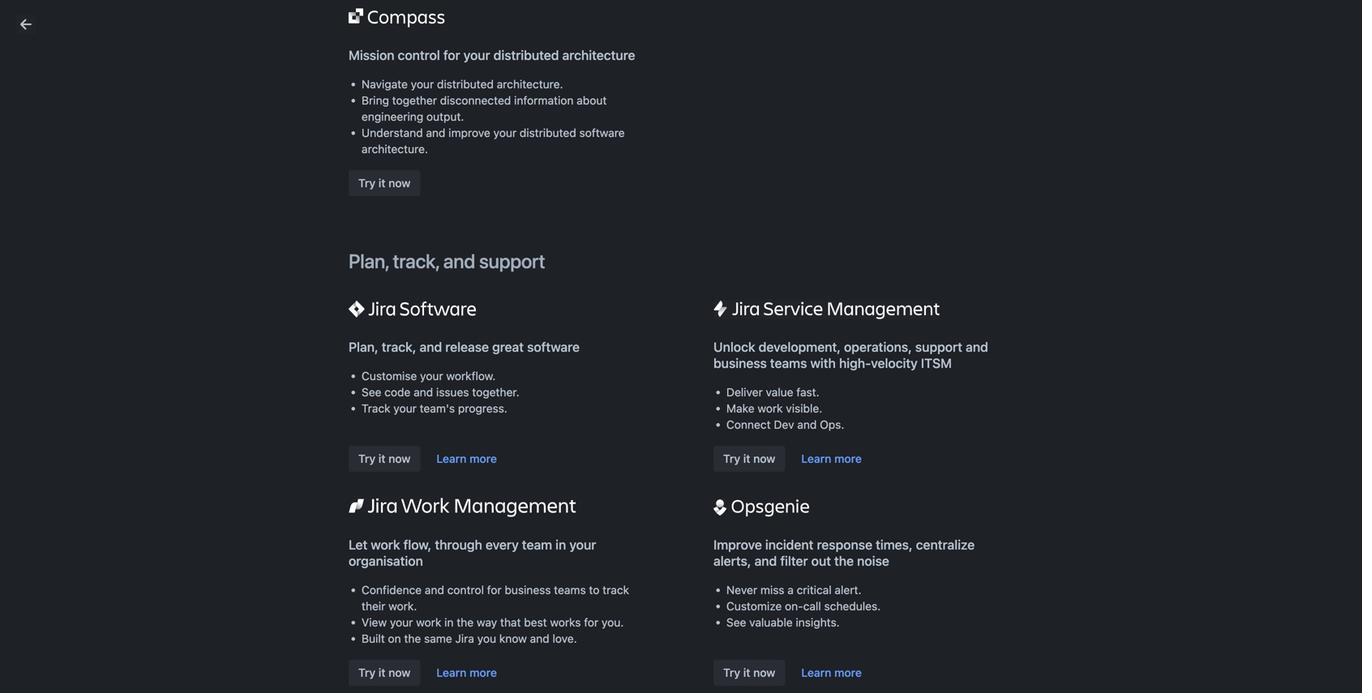 Task type: describe. For each thing, give the bounding box(es) containing it.
1 vertical spatial template
[[544, 248, 590, 262]]

new for create new board 3 remaining
[[704, 562, 726, 575]]

boards link for j
[[698, 497, 772, 522]]

add image
[[412, 520, 431, 540]]

my trello board link
[[464, 376, 621, 454]]

workspace for g
[[594, 339, 662, 355]]

create new board 3 remaining
[[666, 562, 759, 591]]

board for create new board
[[900, 408, 930, 421]]

with
[[551, 114, 573, 127]]

j
[[472, 500, 481, 519]]

boards for j
[[724, 503, 762, 516]]

orlando's
[[529, 339, 591, 355]]

going
[[485, 114, 515, 127]]

views for j
[[804, 503, 836, 516]]

settings link
[[963, 335, 1044, 361]]

from
[[635, 114, 659, 127]]

get
[[464, 114, 482, 127]]

primary element
[[0, 0, 1363, 39]]

settings
[[989, 341, 1034, 354]]

faster
[[518, 114, 548, 127]]

your workspaces
[[464, 301, 594, 316]]

create for create new board 3 remaining
[[666, 562, 701, 575]]

0 vertical spatial template
[[585, 114, 631, 127]]

workspaces
[[503, 301, 594, 316]]

templates
[[592, 81, 666, 100]]

closed
[[517, 664, 553, 678]]

game
[[539, 545, 576, 560]]

g
[[471, 338, 483, 357]]

boards for g
[[726, 341, 764, 354]]

(1)
[[933, 341, 947, 354]]

or
[[775, 114, 786, 127]]

board for my trello board
[[531, 383, 567, 398]]

boards
[[556, 664, 593, 678]]

all
[[502, 664, 514, 678]]

views link for j
[[778, 497, 846, 522]]

popular
[[531, 81, 588, 100]]

1 vertical spatial the
[[505, 248, 522, 262]]

your
[[464, 301, 500, 316]]

browse
[[464, 248, 502, 262]]

new for create new board
[[875, 408, 897, 421]]

my
[[470, 383, 489, 398]]

sm image inside settings link
[[968, 340, 985, 356]]

gary orlando's workspace
[[496, 339, 662, 355]]

sm image inside boards link
[[703, 501, 720, 518]]

my trello board
[[470, 383, 567, 398]]

james inside james peterson's workspace
[[262, 390, 297, 403]]

3
[[686, 579, 692, 591]]

boards link for g
[[700, 335, 774, 361]]

1 vertical spatial james peterson's workspace
[[496, 501, 680, 516]]

view all closed boards
[[473, 664, 593, 678]]

most
[[490, 81, 527, 100]]



Task type: vqa. For each thing, say whether or not it's contained in the screenshot.
board
yes



Task type: locate. For each thing, give the bounding box(es) containing it.
1 vertical spatial boards link
[[698, 497, 772, 522]]

peterson's
[[300, 390, 358, 403], [541, 501, 608, 516]]

template right a
[[585, 114, 631, 127]]

workspace
[[594, 339, 662, 355], [262, 406, 320, 419], [611, 501, 680, 516]]

virtual pet game
[[470, 545, 576, 560]]

boards right sm icon
[[726, 341, 764, 354]]

1 horizontal spatial new
[[875, 408, 897, 421]]

0 vertical spatial views
[[806, 341, 838, 354]]

workspace inside james peterson's workspace
[[262, 406, 320, 419]]

members (1)
[[880, 341, 947, 354]]

2 vertical spatial board
[[729, 562, 759, 575]]

1 horizontal spatial the
[[662, 114, 679, 127]]

0 horizontal spatial board
[[531, 383, 567, 398]]

workspace for j
[[611, 501, 680, 516]]

1 vertical spatial peterson's
[[541, 501, 608, 516]]

template
[[585, 114, 631, 127], [544, 248, 590, 262]]

add image
[[412, 329, 431, 348]]

trello left community
[[682, 114, 711, 127]]

1 vertical spatial james
[[496, 501, 537, 516]]

1 vertical spatial new
[[704, 562, 726, 575]]

gary orlando (garyorlando) image
[[1334, 10, 1353, 29]]

board inside create new board 3 remaining
[[729, 562, 759, 575]]

the
[[662, 114, 679, 127], [505, 248, 522, 262]]

0 horizontal spatial create
[[666, 562, 701, 575]]

1 horizontal spatial trello
[[682, 114, 711, 127]]

0 horizontal spatial trello
[[492, 383, 528, 398]]

0 horizontal spatial new
[[704, 562, 726, 575]]

board
[[531, 383, 567, 398], [900, 408, 930, 421], [729, 562, 759, 575]]

0 vertical spatial james peterson's workspace
[[262, 390, 358, 419]]

0 vertical spatial james
[[262, 390, 297, 403]]

0 horizontal spatial james peterson's workspace
[[262, 390, 358, 419]]

community
[[714, 114, 772, 127]]

0 vertical spatial trello
[[682, 114, 711, 127]]

board up the remaining
[[729, 562, 759, 575]]

0 horizontal spatial peterson's
[[300, 390, 358, 403]]

0 vertical spatial board
[[531, 383, 567, 398]]

new down members
[[875, 408, 897, 421]]

switch to… image
[[11, 11, 28, 28]]

new
[[875, 408, 897, 421], [704, 562, 726, 575]]

full
[[525, 248, 541, 262]]

2 vertical spatial workspace
[[611, 501, 680, 516]]

0 vertical spatial views link
[[780, 335, 848, 361]]

virtual
[[470, 545, 512, 560]]

views link
[[780, 335, 848, 361], [778, 497, 846, 522]]

create for create new board
[[837, 408, 872, 421]]

boards
[[726, 341, 764, 354], [724, 503, 762, 516]]

0 horizontal spatial james
[[262, 390, 297, 403]]

0 vertical spatial boards
[[726, 341, 764, 354]]

0 vertical spatial create
[[837, 408, 872, 421]]

james
[[262, 390, 297, 403], [496, 501, 537, 516]]

dialog
[[0, 0, 1363, 694]]

close drawer image
[[16, 15, 36, 34]]

views for g
[[806, 341, 838, 354]]

view
[[473, 664, 499, 678]]

the right from
[[662, 114, 679, 127]]

1 vertical spatial views
[[804, 503, 836, 516]]

get going faster with a template from the trello community or
[[464, 114, 789, 127]]

browse the full template gallery link
[[464, 248, 628, 262]]

0 vertical spatial the
[[662, 114, 679, 127]]

remaining
[[695, 579, 740, 591]]

1 vertical spatial trello
[[492, 383, 528, 398]]

0 vertical spatial peterson's
[[300, 390, 358, 403]]

sm image
[[705, 340, 721, 356]]

gary
[[496, 339, 526, 355]]

1 vertical spatial boards
[[724, 503, 762, 516]]

a
[[576, 114, 582, 127]]

1 horizontal spatial peterson's
[[541, 501, 608, 516]]

trello inside 'link'
[[492, 383, 528, 398]]

the left 'full'
[[505, 248, 522, 262]]

boards up create new board 3 remaining
[[724, 503, 762, 516]]

1 vertical spatial workspace
[[262, 406, 320, 419]]

james peterson's workspace
[[262, 390, 358, 419], [496, 501, 680, 516]]

members
[[880, 341, 930, 354]]

0 horizontal spatial the
[[505, 248, 522, 262]]

create new board
[[837, 408, 930, 421]]

1 horizontal spatial create
[[837, 408, 872, 421]]

new inside create new board 3 remaining
[[704, 562, 726, 575]]

views link for g
[[780, 335, 848, 361]]

view all closed boards button
[[464, 658, 603, 684]]

boards link
[[700, 335, 774, 361], [698, 497, 772, 522]]

trello right my
[[492, 383, 528, 398]]

pet
[[515, 545, 536, 560]]

1 vertical spatial create
[[666, 562, 701, 575]]

trello
[[682, 114, 711, 127], [492, 383, 528, 398]]

sm image
[[859, 340, 875, 356], [968, 340, 985, 356], [703, 501, 720, 518], [772, 596, 788, 613]]

1 vertical spatial board
[[900, 408, 930, 421]]

1 horizontal spatial james
[[496, 501, 537, 516]]

peterson's inside james peterson's workspace
[[300, 390, 358, 403]]

board for create new board 3 remaining
[[729, 562, 759, 575]]

1 vertical spatial views link
[[778, 497, 846, 522]]

0 vertical spatial workspace
[[594, 339, 662, 355]]

gallery
[[593, 248, 628, 262]]

virtual pet game link
[[464, 538, 621, 616]]

browse the full template gallery
[[464, 248, 628, 262]]

1 horizontal spatial board
[[729, 562, 759, 575]]

new up the remaining
[[704, 562, 726, 575]]

most popular templates
[[490, 81, 666, 100]]

board down members (1)
[[900, 408, 930, 421]]

1 horizontal spatial james peterson's workspace
[[496, 501, 680, 516]]

board inside 'link'
[[531, 383, 567, 398]]

create
[[837, 408, 872, 421], [666, 562, 701, 575]]

james peterson's workspace link
[[230, 384, 438, 426]]

template right 'full'
[[544, 248, 590, 262]]

views
[[806, 341, 838, 354], [804, 503, 836, 516]]

0 vertical spatial boards link
[[700, 335, 774, 361]]

create inside create new board 3 remaining
[[666, 562, 701, 575]]

board down orlando's at the left of page
[[531, 383, 567, 398]]

2 horizontal spatial board
[[900, 408, 930, 421]]

0 vertical spatial new
[[875, 408, 897, 421]]



